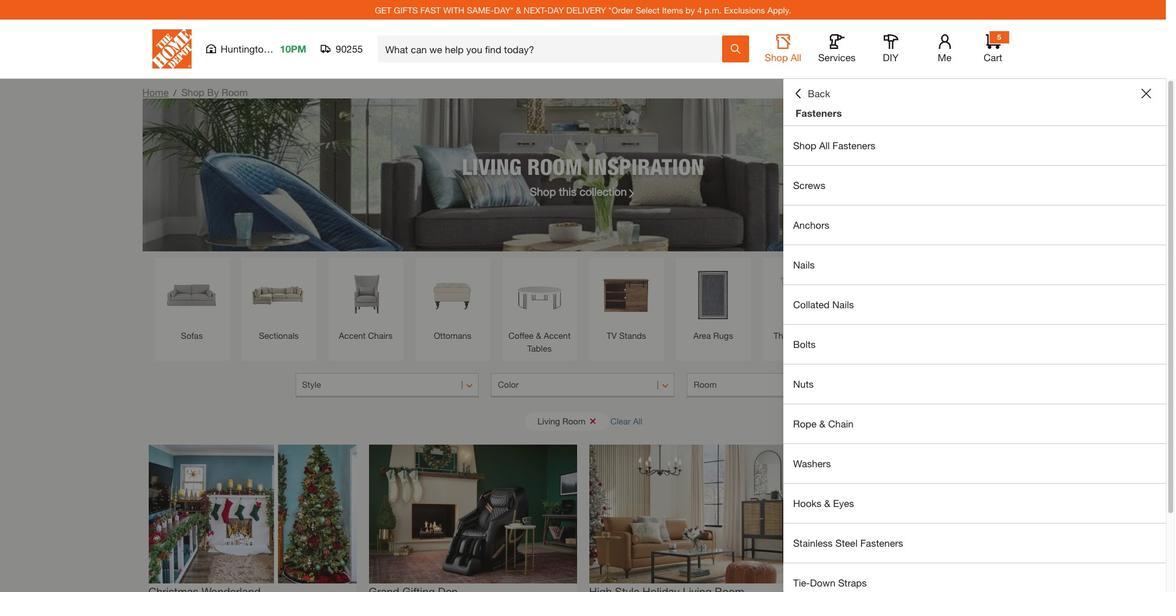 Task type: vqa. For each thing, say whether or not it's contained in the screenshot.
this
yes



Task type: describe. For each thing, give the bounding box(es) containing it.
eyes
[[833, 498, 854, 509]]

rope & chain link
[[783, 405, 1166, 444]]

washers
[[793, 458, 831, 469]]

1 stretchy image image from the left
[[148, 445, 357, 584]]

gifts
[[394, 5, 418, 15]]

get
[[375, 5, 391, 15]]

ottomans image
[[421, 264, 484, 326]]

shop this collection link
[[530, 183, 636, 200]]

throw pillows
[[774, 330, 827, 341]]

park
[[272, 43, 292, 54]]

diy
[[883, 51, 899, 63]]

day
[[547, 5, 564, 15]]

tv stands image
[[595, 264, 658, 326]]

room up this at left top
[[527, 153, 582, 180]]

area rugs
[[693, 330, 733, 341]]

feedback link image
[[1159, 207, 1175, 273]]

shop this collection
[[530, 185, 627, 198]]

clear all button
[[611, 410, 642, 433]]

shop all fasteners
[[793, 140, 876, 151]]

3 stretchy image image from the left
[[589, 445, 797, 584]]

nails inside "link"
[[793, 259, 815, 271]]

room inside button
[[562, 416, 585, 426]]

anchors link
[[783, 206, 1166, 245]]

same-
[[467, 5, 494, 15]]

fasteners for all
[[833, 140, 876, 151]]

/
[[173, 88, 176, 98]]

hooks
[[793, 498, 821, 509]]

style button
[[295, 373, 479, 398]]

rope & chain
[[793, 418, 854, 430]]

shop all
[[765, 51, 801, 63]]

living for living room inspiration
[[462, 153, 522, 180]]

fasteners for steel
[[860, 537, 903, 549]]

style
[[302, 379, 321, 390]]

sectionals link
[[248, 264, 310, 342]]

straps
[[838, 577, 867, 589]]

nuts
[[793, 378, 814, 390]]

sectionals
[[259, 330, 299, 341]]

pillows
[[800, 330, 827, 341]]

& right day*
[[516, 5, 521, 15]]

this
[[559, 185, 577, 198]]

home / shop by room
[[142, 86, 248, 98]]

down
[[810, 577, 835, 589]]

chairs
[[368, 330, 393, 341]]

get gifts fast with same-day* & next-day delivery *order select items by 4 p.m. exclusions apply.
[[375, 5, 791, 15]]

90255
[[336, 43, 363, 54]]

cart
[[984, 51, 1002, 63]]

p.m.
[[704, 5, 722, 15]]

throw blankets image
[[856, 264, 918, 326]]

rugs
[[713, 330, 733, 341]]

room inside button
[[694, 379, 717, 390]]

area
[[693, 330, 711, 341]]

steel
[[835, 537, 858, 549]]

curtains & drapes image
[[943, 264, 1005, 326]]

huntington park
[[221, 43, 292, 54]]

throw pillows link
[[769, 264, 831, 342]]

me button
[[925, 34, 964, 64]]

all for shop all
[[791, 51, 801, 63]]

tv
[[607, 330, 617, 341]]

4
[[697, 5, 702, 15]]

tv stands
[[607, 330, 646, 341]]

90255 button
[[321, 43, 363, 55]]

bolts
[[793, 338, 816, 350]]

collection
[[580, 185, 627, 198]]

tie-down straps link
[[783, 564, 1166, 592]]

all for shop all fasteners
[[819, 140, 830, 151]]

stainless steel fasteners
[[793, 537, 903, 549]]

exclusions
[[724, 5, 765, 15]]

coffee & accent tables
[[508, 330, 571, 354]]

me
[[938, 51, 952, 63]]

apply.
[[767, 5, 791, 15]]

collated nails link
[[783, 285, 1166, 324]]

rope
[[793, 418, 817, 430]]

tie-down straps
[[793, 577, 867, 589]]

all for clear all
[[633, 416, 642, 426]]

bolts link
[[783, 325, 1166, 364]]

area rugs image
[[682, 264, 745, 326]]

room button
[[687, 373, 871, 398]]



Task type: locate. For each thing, give the bounding box(es) containing it.
all up screws
[[819, 140, 830, 151]]

&
[[516, 5, 521, 15], [536, 330, 541, 341], [819, 418, 825, 430], [824, 498, 830, 509]]

next-
[[524, 5, 547, 15]]

the home depot logo image
[[152, 29, 191, 69]]

anchors
[[793, 219, 829, 231]]

tie-
[[793, 577, 810, 589]]

shop inside button
[[765, 51, 788, 63]]

hooks & eyes link
[[783, 484, 1166, 523]]

shop for shop all fasteners
[[793, 140, 816, 151]]

living
[[462, 153, 522, 180], [538, 416, 560, 426]]

living room
[[538, 416, 585, 426]]

shop left this at left top
[[530, 185, 556, 198]]

nails right collated on the bottom right of page
[[832, 299, 854, 310]]

What can we help you find today? search field
[[385, 36, 721, 62]]

inspiration
[[588, 153, 704, 180]]

color button
[[491, 373, 675, 398]]

stainless
[[793, 537, 833, 549]]

living inside living room button
[[538, 416, 560, 426]]

menu containing shop all fasteners
[[783, 126, 1166, 592]]

accent left chairs
[[339, 330, 366, 341]]

with
[[443, 5, 464, 15]]

0 horizontal spatial accent
[[339, 330, 366, 341]]

0 vertical spatial nails
[[793, 259, 815, 271]]

all inside menu
[[819, 140, 830, 151]]

& inside the 'coffee & accent tables'
[[536, 330, 541, 341]]

living for living room
[[538, 416, 560, 426]]

diy button
[[871, 34, 910, 64]]

services
[[818, 51, 856, 63]]

living room button
[[525, 412, 609, 431]]

accent chairs
[[339, 330, 393, 341]]

2 horizontal spatial all
[[819, 140, 830, 151]]

drawer close image
[[1141, 89, 1151, 99]]

nails
[[793, 259, 815, 271], [832, 299, 854, 310]]

2 accent from the left
[[544, 330, 571, 341]]

shop inside menu
[[793, 140, 816, 151]]

accent chairs image
[[334, 264, 397, 326]]

nails down anchors
[[793, 259, 815, 271]]

ottomans link
[[421, 264, 484, 342]]

stainless steel fasteners link
[[783, 524, 1166, 563]]

tables
[[527, 343, 552, 354]]

area rugs link
[[682, 264, 745, 342]]

accent chairs link
[[334, 264, 397, 342]]

*order
[[609, 5, 633, 15]]

stretchy image image
[[148, 445, 357, 584], [369, 445, 577, 584], [589, 445, 797, 584], [809, 445, 1017, 584]]

& for rope
[[819, 418, 825, 430]]

services button
[[817, 34, 857, 64]]

throw pillows image
[[769, 264, 831, 326]]

1 accent from the left
[[339, 330, 366, 341]]

screws
[[793, 179, 825, 191]]

shop for shop all
[[765, 51, 788, 63]]

clear
[[611, 416, 631, 426]]

coffee & accent tables link
[[508, 264, 571, 355]]

huntington
[[221, 43, 269, 54]]

1 vertical spatial living
[[538, 416, 560, 426]]

by
[[686, 5, 695, 15]]

1 horizontal spatial accent
[[544, 330, 571, 341]]

sectionals image
[[248, 264, 310, 326]]

& left eyes at the right bottom
[[824, 498, 830, 509]]

1 vertical spatial all
[[819, 140, 830, 151]]

accent up tables
[[544, 330, 571, 341]]

& right "rope" on the right bottom of page
[[819, 418, 825, 430]]

sofas link
[[161, 264, 223, 342]]

2 stretchy image image from the left
[[369, 445, 577, 584]]

0 vertical spatial all
[[791, 51, 801, 63]]

0 horizontal spatial nails
[[793, 259, 815, 271]]

1 vertical spatial nails
[[832, 299, 854, 310]]

menu
[[783, 126, 1166, 592]]

select
[[636, 5, 660, 15]]

room down color button
[[562, 416, 585, 426]]

color
[[498, 379, 519, 390]]

shop all button
[[763, 34, 803, 64]]

nails link
[[783, 245, 1166, 285]]

stands
[[619, 330, 646, 341]]

4 stretchy image image from the left
[[809, 445, 1017, 584]]

shop down 'apply.'
[[765, 51, 788, 63]]

throw
[[774, 330, 797, 341]]

collated
[[793, 299, 830, 310]]

0 vertical spatial fasteners
[[796, 107, 842, 119]]

5
[[997, 32, 1001, 42]]

room right by at the left top of the page
[[222, 86, 248, 98]]

hooks & eyes
[[793, 498, 854, 509]]

screws link
[[783, 166, 1166, 205]]

0 vertical spatial living
[[462, 153, 522, 180]]

all up back button
[[791, 51, 801, 63]]

0 horizontal spatial living
[[462, 153, 522, 180]]

back button
[[793, 88, 830, 100]]

all
[[791, 51, 801, 63], [819, 140, 830, 151], [633, 416, 642, 426]]

2 vertical spatial all
[[633, 416, 642, 426]]

1 horizontal spatial living
[[538, 416, 560, 426]]

home
[[142, 86, 169, 98]]

home link
[[142, 86, 169, 98]]

items
[[662, 5, 683, 15]]

& up tables
[[536, 330, 541, 341]]

coffee & accent tables image
[[508, 264, 571, 326]]

fast
[[420, 5, 441, 15]]

2 vertical spatial fasteners
[[860, 537, 903, 549]]

& for coffee
[[536, 330, 541, 341]]

shop all fasteners link
[[783, 126, 1166, 165]]

cart 5
[[984, 32, 1002, 63]]

collated nails
[[793, 299, 854, 310]]

accent
[[339, 330, 366, 341], [544, 330, 571, 341]]

10pm
[[280, 43, 306, 54]]

1 horizontal spatial all
[[791, 51, 801, 63]]

& for hooks
[[824, 498, 830, 509]]

0 horizontal spatial all
[[633, 416, 642, 426]]

tv stands link
[[595, 264, 658, 342]]

sofas
[[181, 330, 203, 341]]

washers link
[[783, 444, 1166, 483]]

all right clear
[[633, 416, 642, 426]]

living room inspiration
[[462, 153, 704, 180]]

back
[[808, 88, 830, 99]]

coffee
[[508, 330, 534, 341]]

1 horizontal spatial nails
[[832, 299, 854, 310]]

shop up screws
[[793, 140, 816, 151]]

chain
[[828, 418, 854, 430]]

shop for shop this collection
[[530, 185, 556, 198]]

delivery
[[566, 5, 606, 15]]

nuts link
[[783, 365, 1166, 404]]

accent inside the 'coffee & accent tables'
[[544, 330, 571, 341]]

shop right /
[[181, 86, 204, 98]]

room down area
[[694, 379, 717, 390]]

clear all
[[611, 416, 642, 426]]

1 vertical spatial fasteners
[[833, 140, 876, 151]]

sofas image
[[161, 264, 223, 326]]



